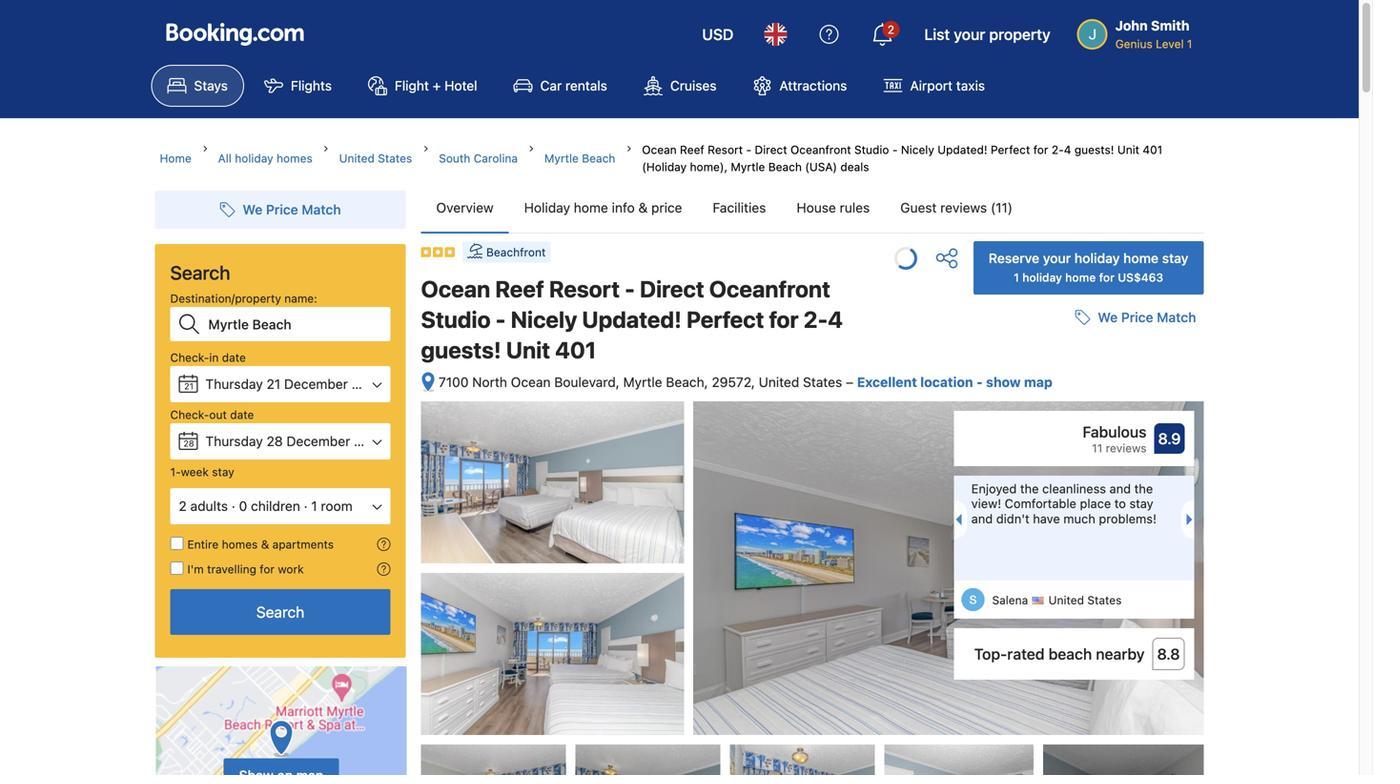 Task type: locate. For each thing, give the bounding box(es) containing it.
i'm travelling for work
[[187, 563, 304, 576]]

(holiday
[[642, 160, 687, 174]]

0 horizontal spatial and
[[971, 511, 993, 526]]

oceanfront up (usa) on the top right of page
[[791, 143, 851, 156]]

Where are you going? field
[[201, 307, 391, 341]]

updated! inside ocean reef resort - direct oceanfront studio - nicely updated! perfect for 2-4 guests! unit 401
[[582, 306, 682, 333]]

–
[[846, 374, 854, 390]]

updated! up boulevard,
[[582, 306, 682, 333]]

price for topmost we price match dropdown button
[[266, 202, 298, 217]]

airport
[[910, 78, 953, 93]]

we price match for topmost we price match dropdown button
[[243, 202, 341, 217]]

perfect
[[991, 143, 1030, 156], [687, 306, 764, 333]]

match down us$463
[[1157, 310, 1196, 325]]

check- for out
[[170, 408, 209, 422]]

date
[[222, 351, 246, 364], [230, 408, 254, 422]]

updated! for ocean reef resort - direct oceanfront studio - nicely updated! perfect for 2-4 guests! unit 401
[[582, 306, 682, 333]]

studio up the deals
[[854, 143, 889, 156]]

1 vertical spatial check-
[[170, 408, 209, 422]]

reef inside ocean reef resort - direct oceanfront studio - nicely updated! perfect for 2-4 guests! unit 401 (holiday home), myrtle beach (usa) deals
[[680, 143, 705, 156]]

nearby
[[1096, 645, 1145, 663]]

1 horizontal spatial ocean
[[511, 374, 551, 390]]

date right in
[[222, 351, 246, 364]]

united right all holiday homes link
[[339, 152, 375, 165]]

2 vertical spatial ocean
[[511, 374, 551, 390]]

0 horizontal spatial 2-
[[804, 306, 828, 333]]

date right out
[[230, 408, 254, 422]]

resort down holiday home info & price link
[[549, 276, 620, 302]]

0 vertical spatial 401
[[1143, 143, 1163, 156]]

oceanfront down facilities link
[[709, 276, 831, 302]]

scored 8.9 element
[[1154, 424, 1185, 454]]

1 vertical spatial date
[[230, 408, 254, 422]]

holiday
[[235, 152, 273, 165], [1075, 250, 1120, 266], [1022, 271, 1062, 284]]

2
[[888, 23, 895, 36], [179, 498, 187, 514]]

we for topmost we price match dropdown button
[[243, 202, 263, 217]]

we price match down all holiday homes link
[[243, 202, 341, 217]]

reviews left (11)
[[940, 200, 987, 216]]

2 thursday from the top
[[206, 433, 263, 449]]

for inside ocean reef resort - direct oceanfront studio - nicely updated! perfect for 2-4 guests! unit 401 (holiday home), myrtle beach (usa) deals
[[1033, 143, 1048, 156]]

1 vertical spatial holiday
[[1075, 250, 1120, 266]]

travelling
[[207, 563, 256, 576]]

1 horizontal spatial ·
[[304, 498, 308, 514]]

1 horizontal spatial nicely
[[901, 143, 934, 156]]

0 horizontal spatial 1
[[311, 498, 317, 514]]

1 vertical spatial match
[[1157, 310, 1196, 325]]

· right children
[[304, 498, 308, 514]]

we price match
[[243, 202, 341, 217], [1098, 310, 1196, 325]]

2 horizontal spatial myrtle
[[731, 160, 765, 174]]

resort inside ocean reef resort - direct oceanfront studio - nicely updated! perfect for 2-4 guests! unit 401 (holiday home), myrtle beach (usa) deals
[[708, 143, 743, 156]]

studio
[[854, 143, 889, 156], [421, 306, 491, 333]]

children
[[251, 498, 300, 514]]

ocean down "beachfront"
[[421, 276, 490, 302]]

0 horizontal spatial &
[[261, 538, 269, 551]]

states left south
[[378, 152, 412, 165]]

match
[[302, 202, 341, 217], [1157, 310, 1196, 325]]

price down all holiday homes link
[[266, 202, 298, 217]]

0 horizontal spatial homes
[[222, 538, 258, 551]]

0 vertical spatial united
[[339, 152, 375, 165]]

1 horizontal spatial united
[[759, 374, 799, 390]]

thursday down in
[[206, 376, 263, 392]]

december for 21
[[284, 376, 348, 392]]

check- up week
[[170, 408, 209, 422]]

1 vertical spatial your
[[1043, 250, 1071, 266]]

0 vertical spatial reef
[[680, 143, 705, 156]]

1 vertical spatial resort
[[549, 276, 620, 302]]

nicely inside ocean reef resort - direct oceanfront studio - nicely updated! perfect for 2-4 guests! unit 401
[[511, 306, 577, 333]]

1 vertical spatial unit
[[506, 337, 550, 363]]

homes inside the search section
[[222, 538, 258, 551]]

myrtle up "holiday"
[[544, 152, 579, 165]]

nicely down "beachfront"
[[511, 306, 577, 333]]

2023 down the thursday 21 december 2023
[[354, 433, 386, 449]]

0 horizontal spatial updated!
[[582, 306, 682, 333]]

401 inside ocean reef resort - direct oceanfront studio - nicely updated! perfect for 2-4 guests! unit 401
[[555, 337, 596, 363]]

resort inside ocean reef resort - direct oceanfront studio - nicely updated! perfect for 2-4 guests! unit 401
[[549, 276, 620, 302]]

december down the thursday 21 december 2023
[[286, 433, 350, 449]]

stay up problems!
[[1130, 497, 1154, 511]]

2023 left click to open map view "icon"
[[352, 376, 384, 392]]

your inside "reserve your holiday home stay 1 holiday home for us$463"
[[1043, 250, 1071, 266]]

1 horizontal spatial resort
[[708, 143, 743, 156]]

2 horizontal spatial 1
[[1187, 37, 1193, 51]]

match inside the search section
[[302, 202, 341, 217]]

2 left list
[[888, 23, 895, 36]]

0 horizontal spatial united states
[[339, 152, 412, 165]]

1 horizontal spatial the
[[1134, 482, 1153, 496]]

0 horizontal spatial your
[[954, 25, 985, 43]]

we price match down us$463
[[1098, 310, 1196, 325]]

2 the from the left
[[1134, 482, 1153, 496]]

homes up i'm travelling for work at the bottom of the page
[[222, 538, 258, 551]]

8.9
[[1158, 430, 1181, 448]]

holiday
[[524, 200, 570, 216]]

1 vertical spatial december
[[286, 433, 350, 449]]

2 horizontal spatial home
[[1123, 250, 1159, 266]]

price
[[651, 200, 682, 216]]

check- for in
[[170, 351, 209, 364]]

ocean for ocean reef resort - direct oceanfront studio - nicely updated! perfect for 2-4 guests! unit 401
[[421, 276, 490, 302]]

car
[[540, 78, 562, 93]]

reef up home),
[[680, 143, 705, 156]]

0 horizontal spatial ocean
[[421, 276, 490, 302]]

401 inside ocean reef resort - direct oceanfront studio - nicely updated! perfect for 2-4 guests! unit 401 (holiday home), myrtle beach (usa) deals
[[1143, 143, 1163, 156]]

1 vertical spatial 2023
[[354, 433, 386, 449]]

the
[[1020, 482, 1039, 496], [1134, 482, 1153, 496]]

oceanfront inside ocean reef resort - direct oceanfront studio - nicely updated! perfect for 2-4 guests! unit 401
[[709, 276, 831, 302]]

top-
[[974, 645, 1007, 663]]

28 up week
[[183, 439, 194, 449]]

4 inside ocean reef resort - direct oceanfront studio - nicely updated! perfect for 2-4 guests! unit 401 (holiday home), myrtle beach (usa) deals
[[1064, 143, 1071, 156]]

united states link
[[339, 150, 412, 167]]

ocean right 'north' at the left of the page
[[511, 374, 551, 390]]

updated!
[[938, 143, 988, 156], [582, 306, 682, 333]]

united states left south
[[339, 152, 412, 165]]

nicely up guest
[[901, 143, 934, 156]]

match down united states link
[[302, 202, 341, 217]]

we'll show you stays where you can have the entire place to yourself image
[[377, 538, 391, 551], [377, 538, 391, 551]]

1 check- from the top
[[170, 351, 209, 364]]

0 vertical spatial 2-
[[1052, 143, 1064, 156]]

studio inside ocean reef resort - direct oceanfront studio - nicely updated! perfect for 2-4 guests! unit 401 (holiday home), myrtle beach (usa) deals
[[854, 143, 889, 156]]

0 horizontal spatial stay
[[212, 465, 234, 479]]

map
[[1024, 374, 1053, 390]]

we down "reserve your holiday home stay 1 holiday home for us$463"
[[1098, 310, 1118, 325]]

· left 0
[[232, 498, 235, 514]]

home),
[[690, 160, 728, 174]]

we price match button down all holiday homes link
[[212, 193, 349, 227]]

0 vertical spatial studio
[[854, 143, 889, 156]]

we down all holiday homes link
[[243, 202, 263, 217]]

1 horizontal spatial price
[[1121, 310, 1153, 325]]

0 horizontal spatial 4
[[828, 306, 843, 333]]

the up problems!
[[1134, 482, 1153, 496]]

1 vertical spatial and
[[971, 511, 993, 526]]

28 down the thursday 21 december 2023
[[267, 433, 283, 449]]

resort for ocean reef resort - direct oceanfront studio - nicely updated! perfect for 2-4 guests! unit 401 (holiday home), myrtle beach (usa) deals
[[708, 143, 743, 156]]

1 vertical spatial &
[[261, 538, 269, 551]]

& inside the search section
[[261, 538, 269, 551]]

1-week stay
[[170, 465, 234, 479]]

1 inside dropdown button
[[311, 498, 317, 514]]

ocean inside ocean reef resort - direct oceanfront studio - nicely updated! perfect for 2-4 guests! unit 401
[[421, 276, 490, 302]]

1 down the reserve
[[1014, 271, 1019, 284]]

john smith genius level 1
[[1115, 18, 1193, 51]]

resort for ocean reef resort - direct oceanfront studio - nicely updated! perfect for 2-4 guests! unit 401
[[549, 276, 620, 302]]

1 horizontal spatial studio
[[854, 143, 889, 156]]

check- up check-out date on the bottom left
[[170, 351, 209, 364]]

fabulous
[[1083, 423, 1147, 441]]

2 vertical spatial home
[[1065, 271, 1096, 284]]

1 vertical spatial 2
[[179, 498, 187, 514]]

direct up facilities
[[755, 143, 787, 156]]

oceanfront inside ocean reef resort - direct oceanfront studio - nicely updated! perfect for 2-4 guests! unit 401 (holiday home), myrtle beach (usa) deals
[[791, 143, 851, 156]]

for inside "reserve your holiday home stay 1 holiday home for us$463"
[[1099, 271, 1115, 284]]

states up nearby
[[1087, 594, 1122, 607]]

0 horizontal spatial unit
[[506, 337, 550, 363]]

1 vertical spatial ocean
[[421, 276, 490, 302]]

airport taxis link
[[867, 65, 1001, 107]]

1 vertical spatial reef
[[495, 276, 544, 302]]

reviews down fabulous
[[1106, 442, 1147, 455]]

0 horizontal spatial resort
[[549, 276, 620, 302]]

updated! up guest reviews (11)
[[938, 143, 988, 156]]

rentals
[[566, 78, 607, 93]]

perfect for ocean reef resort - direct oceanfront studio - nicely updated! perfect for 2-4 guests! unit 401
[[687, 306, 764, 333]]

0 horizontal spatial holiday
[[235, 152, 273, 165]]

enjoyed the cleanliness and the view! comfortable place to stay and didn't have much problems!
[[971, 482, 1157, 526]]

1 vertical spatial states
[[803, 374, 842, 390]]

rated fabulous element
[[964, 421, 1147, 444]]

2 check- from the top
[[170, 408, 209, 422]]

oceanfront for ocean reef resort - direct oceanfront studio - nicely updated! perfect for 2-4 guests! unit 401
[[709, 276, 831, 302]]

401
[[1143, 143, 1163, 156], [555, 337, 596, 363]]

0 vertical spatial 4
[[1064, 143, 1071, 156]]

to
[[1115, 497, 1126, 511]]

united
[[339, 152, 375, 165], [759, 374, 799, 390], [1049, 594, 1084, 607]]

ocean inside ocean reef resort - direct oceanfront studio - nicely updated! perfect for 2-4 guests! unit 401 (holiday home), myrtle beach (usa) deals
[[642, 143, 677, 156]]

direct inside ocean reef resort - direct oceanfront studio - nicely updated! perfect for 2-4 guests! unit 401
[[640, 276, 704, 302]]

december up thursday 28 december 2023
[[284, 376, 348, 392]]

0 vertical spatial search
[[170, 261, 230, 284]]

studio inside ocean reef resort - direct oceanfront studio - nicely updated! perfect for 2-4 guests! unit 401
[[421, 306, 491, 333]]

south
[[439, 152, 470, 165]]

house
[[797, 200, 836, 216]]

0 horizontal spatial home
[[574, 200, 608, 216]]

thursday for thursday 21 december 2023
[[206, 376, 263, 392]]

myrtle left beach,
[[623, 374, 662, 390]]

ocean up (holiday at the top of the page
[[642, 143, 677, 156]]

resort
[[708, 143, 743, 156], [549, 276, 620, 302]]

1 horizontal spatial homes
[[277, 152, 313, 165]]

price inside the search section
[[266, 202, 298, 217]]

2 for 2
[[888, 23, 895, 36]]

1 horizontal spatial and
[[1110, 482, 1131, 496]]

search down "work"
[[256, 603, 304, 621]]

1 vertical spatial search
[[256, 603, 304, 621]]

search up destination/property
[[170, 261, 230, 284]]

and up to
[[1110, 482, 1131, 496]]

airport taxis
[[910, 78, 985, 93]]

home left the info
[[574, 200, 608, 216]]

unit inside ocean reef resort - direct oceanfront studio - nicely updated! perfect for 2-4 guests! unit 401
[[506, 337, 550, 363]]

reserve your holiday home stay 1 holiday home for us$463
[[989, 250, 1189, 284]]

direct
[[755, 143, 787, 156], [640, 276, 704, 302]]

beach inside ocean reef resort - direct oceanfront studio - nicely updated! perfect for 2-4 guests! unit 401 (holiday home), myrtle beach (usa) deals
[[768, 160, 802, 174]]

apartments
[[272, 538, 334, 551]]

homes
[[277, 152, 313, 165], [222, 538, 258, 551]]

0 vertical spatial unit
[[1118, 143, 1140, 156]]

unit for ocean reef resort - direct oceanfront studio - nicely updated! perfect for 2-4 guests! unit 401
[[506, 337, 550, 363]]

1 thursday from the top
[[206, 376, 263, 392]]

perfect up (11)
[[991, 143, 1030, 156]]

excellent location - show map button
[[857, 374, 1053, 390]]

resort up home),
[[708, 143, 743, 156]]

flight + hotel
[[395, 78, 477, 93]]

2- inside ocean reef resort - direct oceanfront studio - nicely updated! perfect for 2-4 guests! unit 401
[[804, 306, 828, 333]]

2023 for thursday 28 december 2023
[[354, 433, 386, 449]]

direct down price
[[640, 276, 704, 302]]

21 up thursday 28 december 2023
[[267, 376, 281, 392]]

we inside the search section
[[243, 202, 263, 217]]

1 right level
[[1187, 37, 1193, 51]]

stays
[[194, 78, 228, 93]]

2-
[[1052, 143, 1064, 156], [804, 306, 828, 333]]

4 for ocean reef resort - direct oceanfront studio - nicely updated! perfect for 2-4 guests! unit 401
[[828, 306, 843, 333]]

perfect for ocean reef resort - direct oceanfront studio - nicely updated! perfect for 2-4 guests! unit 401 (holiday home), myrtle beach (usa) deals
[[991, 143, 1030, 156]]

guests! for ocean reef resort - direct oceanfront studio - nicely updated! perfect for 2-4 guests! unit 401 (holiday home), myrtle beach (usa) deals
[[1075, 143, 1114, 156]]

beach up the holiday home info & price
[[582, 152, 615, 165]]

1 horizontal spatial match
[[1157, 310, 1196, 325]]

guests! inside ocean reef resort - direct oceanfront studio - nicely updated! perfect for 2-4 guests! unit 401 (holiday home), myrtle beach (usa) deals
[[1075, 143, 1114, 156]]

place
[[1080, 497, 1111, 511]]

smith
[[1151, 18, 1190, 33]]

perfect inside ocean reef resort - direct oceanfront studio - nicely updated! perfect for 2-4 guests! unit 401 (holiday home), myrtle beach (usa) deals
[[991, 143, 1030, 156]]

ocean
[[642, 143, 677, 156], [421, 276, 490, 302], [511, 374, 551, 390]]

all
[[218, 152, 232, 165]]

0 vertical spatial guests!
[[1075, 143, 1114, 156]]

0 vertical spatial and
[[1110, 482, 1131, 496]]

0 vertical spatial thursday
[[206, 376, 263, 392]]

8.8
[[1157, 645, 1180, 663]]

1 horizontal spatial guests!
[[1075, 143, 1114, 156]]

0 horizontal spatial direct
[[640, 276, 704, 302]]

21 down check-in date
[[184, 381, 194, 391]]

+
[[433, 78, 441, 93]]

your right list
[[954, 25, 985, 43]]

reef inside ocean reef resort - direct oceanfront studio - nicely updated! perfect for 2-4 guests! unit 401
[[495, 276, 544, 302]]

unit inside ocean reef resort - direct oceanfront studio - nicely updated! perfect for 2-4 guests! unit 401 (holiday home), myrtle beach (usa) deals
[[1118, 143, 1140, 156]]

2- inside ocean reef resort - direct oceanfront studio - nicely updated! perfect for 2-4 guests! unit 401 (holiday home), myrtle beach (usa) deals
[[1052, 143, 1064, 156]]

2 vertical spatial states
[[1087, 594, 1122, 607]]

the up comfortable
[[1020, 482, 1039, 496]]

1 vertical spatial direct
[[640, 276, 704, 302]]

we price match button down us$463
[[1067, 301, 1204, 335]]

1 vertical spatial 401
[[555, 337, 596, 363]]

if you select this option, we'll show you popular business travel features like breakfast, wifi and free parking. image
[[377, 563, 391, 576]]

1 vertical spatial we
[[1098, 310, 1118, 325]]

29572,
[[712, 374, 755, 390]]

1 vertical spatial homes
[[222, 538, 258, 551]]

& up i'm travelling for work at the bottom of the page
[[261, 538, 269, 551]]

united right 29572,
[[759, 374, 799, 390]]

nicely
[[901, 143, 934, 156], [511, 306, 577, 333]]

0 vertical spatial ocean
[[642, 143, 677, 156]]

0 vertical spatial match
[[302, 202, 341, 217]]

myrtle right home),
[[731, 160, 765, 174]]

your for list
[[954, 25, 985, 43]]

attractions
[[780, 78, 847, 93]]

united up beach
[[1049, 594, 1084, 607]]

thursday 21 december 2023
[[206, 376, 384, 392]]

have
[[1033, 511, 1060, 526]]

2- for ocean reef resort - direct oceanfront studio - nicely updated! perfect for 2-4 guests! unit 401
[[804, 306, 828, 333]]

4 for ocean reef resort - direct oceanfront studio - nicely updated! perfect for 2-4 guests! unit 401 (holiday home), myrtle beach (usa) deals
[[1064, 143, 1071, 156]]

price down us$463
[[1121, 310, 1153, 325]]

2 adults · 0 children · 1 room button
[[170, 488, 391, 524]]

price for right we price match dropdown button
[[1121, 310, 1153, 325]]

thursday down out
[[206, 433, 263, 449]]

perfect up 29572,
[[687, 306, 764, 333]]

0 vertical spatial resort
[[708, 143, 743, 156]]

& right the info
[[638, 200, 648, 216]]

2- for ocean reef resort - direct oceanfront studio - nicely updated! perfect for 2-4 guests! unit 401 (holiday home), myrtle beach (usa) deals
[[1052, 143, 1064, 156]]

list
[[924, 25, 950, 43]]

holiday right "all"
[[235, 152, 273, 165]]

next image
[[1187, 514, 1198, 526]]

1 vertical spatial thursday
[[206, 433, 263, 449]]

0 vertical spatial your
[[954, 25, 985, 43]]

reef down "beachfront"
[[495, 276, 544, 302]]

ocean for ocean reef resort - direct oceanfront studio - nicely updated! perfect for 2-4 guests! unit 401 (holiday home), myrtle beach (usa) deals
[[642, 143, 677, 156]]

2 horizontal spatial ocean
[[642, 143, 677, 156]]

8.8 element
[[1152, 638, 1185, 671]]

1 horizontal spatial 401
[[1143, 143, 1163, 156]]

list your property
[[924, 25, 1051, 43]]

united states up beach
[[1049, 594, 1122, 607]]

1 horizontal spatial direct
[[755, 143, 787, 156]]

booking.com image
[[166, 23, 304, 46]]

2 vertical spatial stay
[[1130, 497, 1154, 511]]

1 vertical spatial home
[[1123, 250, 1159, 266]]

1 horizontal spatial 2-
[[1052, 143, 1064, 156]]

0 horizontal spatial 2
[[179, 498, 187, 514]]

0 horizontal spatial guests!
[[421, 337, 501, 363]]

2 vertical spatial holiday
[[1022, 271, 1062, 284]]

reef
[[680, 143, 705, 156], [495, 276, 544, 302]]

0 horizontal spatial 401
[[555, 337, 596, 363]]

direct inside ocean reef resort - direct oceanfront studio - nicely updated! perfect for 2-4 guests! unit 401 (holiday home), myrtle beach (usa) deals
[[755, 143, 787, 156]]

progress bar
[[893, 246, 919, 271]]

check-out date
[[170, 408, 254, 422]]

guests! inside ocean reef resort - direct oceanfront studio - nicely updated! perfect for 2-4 guests! unit 401
[[421, 337, 501, 363]]

1 horizontal spatial stay
[[1130, 497, 1154, 511]]

guests!
[[1075, 143, 1114, 156], [421, 337, 501, 363]]

and down "view!"
[[971, 511, 993, 526]]

states left – on the right
[[803, 374, 842, 390]]

thursday for thursday 28 december 2023
[[206, 433, 263, 449]]

home left us$463
[[1065, 271, 1096, 284]]

holiday down the reserve
[[1022, 271, 1062, 284]]

search section
[[147, 175, 413, 775]]

home up us$463
[[1123, 250, 1159, 266]]

match for topmost we price match dropdown button
[[302, 202, 341, 217]]

2 inside the search section
[[179, 498, 187, 514]]

0 horizontal spatial perfect
[[687, 306, 764, 333]]

nicely inside ocean reef resort - direct oceanfront studio - nicely updated! perfect for 2-4 guests! unit 401 (holiday home), myrtle beach (usa) deals
[[901, 143, 934, 156]]

beach
[[582, 152, 615, 165], [768, 160, 802, 174]]

0 horizontal spatial search
[[170, 261, 230, 284]]

your right the reserve
[[1043, 250, 1071, 266]]

2 left adults
[[179, 498, 187, 514]]

stay right week
[[212, 465, 234, 479]]

4 inside ocean reef resort - direct oceanfront studio - nicely updated! perfect for 2-4 guests! unit 401
[[828, 306, 843, 333]]

we price match inside the search section
[[243, 202, 341, 217]]

studio up 7100
[[421, 306, 491, 333]]

homes right "all"
[[277, 152, 313, 165]]

1 horizontal spatial search
[[256, 603, 304, 621]]

2 horizontal spatial united
[[1049, 594, 1084, 607]]

perfect inside ocean reef resort - direct oceanfront studio - nicely updated! perfect for 2-4 guests! unit 401
[[687, 306, 764, 333]]

1 horizontal spatial home
[[1065, 271, 1096, 284]]

search inside 'button'
[[256, 603, 304, 621]]

rules
[[840, 200, 870, 216]]

beach left (usa) on the top right of page
[[768, 160, 802, 174]]

for inside the search section
[[260, 563, 275, 576]]

updated! inside ocean reef resort - direct oceanfront studio - nicely updated! perfect for 2-4 guests! unit 401 (holiday home), myrtle beach (usa) deals
[[938, 143, 988, 156]]

1 horizontal spatial 1
[[1014, 271, 1019, 284]]

holiday up us$463
[[1075, 250, 1120, 266]]

0 vertical spatial direct
[[755, 143, 787, 156]]

stay up us$463
[[1162, 250, 1189, 266]]

0 vertical spatial stay
[[1162, 250, 1189, 266]]

cruises link
[[627, 65, 733, 107]]

1 vertical spatial 2-
[[804, 306, 828, 333]]

1 left room
[[311, 498, 317, 514]]

states
[[378, 152, 412, 165], [803, 374, 842, 390], [1087, 594, 1122, 607]]

1 horizontal spatial perfect
[[991, 143, 1030, 156]]

4
[[1064, 143, 1071, 156], [828, 306, 843, 333]]

0 horizontal spatial price
[[266, 202, 298, 217]]

house rules link
[[781, 183, 885, 233]]

and
[[1110, 482, 1131, 496], [971, 511, 993, 526]]



Task type: vqa. For each thing, say whether or not it's contained in the screenshot.
the bottommost 'attractions'
no



Task type: describe. For each thing, give the bounding box(es) containing it.
john
[[1115, 18, 1148, 33]]

view!
[[971, 497, 1001, 511]]

0 vertical spatial we price match button
[[212, 193, 349, 227]]

deals
[[841, 160, 869, 174]]

comfortable
[[1005, 497, 1077, 511]]

previous image
[[950, 514, 962, 526]]

much
[[1064, 511, 1096, 526]]

holiday home info & price
[[524, 200, 682, 216]]

reserve
[[989, 250, 1040, 266]]

overview
[[436, 200, 494, 216]]

studio for ocean reef resort - direct oceanfront studio - nicely updated! perfect for 2-4 guests! unit 401
[[421, 306, 491, 333]]

flights link
[[248, 65, 348, 107]]

1 horizontal spatial we price match button
[[1067, 301, 1204, 335]]

destination/property name:
[[170, 292, 317, 305]]

location
[[920, 374, 973, 390]]

fabulous 11 reviews
[[1083, 423, 1147, 455]]

2 adults · 0 children · 1 room
[[179, 498, 353, 514]]

0 vertical spatial homes
[[277, 152, 313, 165]]

house rules
[[797, 200, 870, 216]]

top-rated beach nearby
[[974, 645, 1145, 663]]

0 horizontal spatial united
[[339, 152, 375, 165]]

check-in date
[[170, 351, 246, 364]]

2 · from the left
[[304, 498, 308, 514]]

search button
[[170, 589, 391, 635]]

excellent
[[857, 374, 917, 390]]

room
[[321, 498, 353, 514]]

myrtle beach
[[544, 152, 615, 165]]

0 vertical spatial home
[[574, 200, 608, 216]]

401 for ocean reef resort - direct oceanfront studio - nicely updated! perfect for 2-4 guests! unit 401 (holiday home), myrtle beach (usa) deals
[[1143, 143, 1163, 156]]

guest reviews (11)
[[900, 200, 1013, 216]]

if you select this option, we'll show you popular business travel features like breakfast, wifi and free parking. image
[[377, 563, 391, 576]]

1 · from the left
[[232, 498, 235, 514]]

didn't
[[996, 511, 1030, 526]]

0 vertical spatial &
[[638, 200, 648, 216]]

flight + hotel link
[[352, 65, 494, 107]]

top-rated beach nearby element
[[964, 643, 1145, 666]]

south carolina
[[439, 152, 518, 165]]

destination/property
[[170, 292, 281, 305]]

home link
[[160, 150, 191, 167]]

updated! for ocean reef resort - direct oceanfront studio - nicely updated! perfect for 2-4 guests! unit 401 (holiday home), myrtle beach (usa) deals
[[938, 143, 988, 156]]

0 vertical spatial holiday
[[235, 152, 273, 165]]

2 vertical spatial united
[[1049, 594, 1084, 607]]

reviews inside fabulous 11 reviews
[[1106, 442, 1147, 455]]

reef for ocean reef resort - direct oceanfront studio - nicely updated! perfect for 2-4 guests! unit 401 (holiday home), myrtle beach (usa) deals
[[680, 143, 705, 156]]

home
[[160, 152, 191, 165]]

1-
[[170, 465, 181, 479]]

0 horizontal spatial states
[[378, 152, 412, 165]]

match for right we price match dropdown button
[[1157, 310, 1196, 325]]

facilities link
[[698, 183, 781, 233]]

rated
[[1007, 645, 1045, 663]]

studio for ocean reef resort - direct oceanfront studio - nicely updated! perfect for 2-4 guests! unit 401 (holiday home), myrtle beach (usa) deals
[[854, 143, 889, 156]]

myrtle beach link
[[544, 150, 615, 167]]

date for check-in date
[[222, 351, 246, 364]]

enjoyed
[[971, 482, 1017, 496]]

beachfront
[[486, 245, 546, 259]]

problems!
[[1099, 511, 1157, 526]]

attractions link
[[737, 65, 863, 107]]

0 vertical spatial united states
[[339, 152, 412, 165]]

0 horizontal spatial reviews
[[940, 200, 987, 216]]

beach
[[1049, 645, 1092, 663]]

11
[[1092, 442, 1103, 455]]

in
[[209, 351, 219, 364]]

date for check-out date
[[230, 408, 254, 422]]

nicely for ocean reef resort - direct oceanfront studio - nicely updated! perfect for 2-4 guests! unit 401 (holiday home), myrtle beach (usa) deals
[[901, 143, 934, 156]]

2 for 2 adults · 0 children · 1 room
[[179, 498, 187, 514]]

ocean reef resort - direct oceanfront studio - nicely updated! perfect for 2-4 guests! unit 401 (holiday home), myrtle beach (usa) deals
[[642, 143, 1163, 174]]

1 inside john smith genius level 1
[[1187, 37, 1193, 51]]

adults
[[190, 498, 228, 514]]

beach,
[[666, 374, 708, 390]]

property
[[989, 25, 1051, 43]]

stay inside the search section
[[212, 465, 234, 479]]

guests! for ocean reef resort - direct oceanfront studio - nicely updated! perfect for 2-4 guests! unit 401
[[421, 337, 501, 363]]

0 horizontal spatial myrtle
[[544, 152, 579, 165]]

for inside ocean reef resort - direct oceanfront studio - nicely updated! perfect for 2-4 guests! unit 401
[[769, 306, 799, 333]]

0 horizontal spatial 28
[[183, 439, 194, 449]]

0 horizontal spatial 21
[[184, 381, 194, 391]]

1 horizontal spatial 21
[[267, 376, 281, 392]]

entire
[[187, 538, 219, 551]]

1 horizontal spatial myrtle
[[623, 374, 662, 390]]

1 horizontal spatial 28
[[267, 433, 283, 449]]

holiday home info & price link
[[509, 183, 698, 233]]

0 horizontal spatial beach
[[582, 152, 615, 165]]

stay inside "reserve your holiday home stay 1 holiday home for us$463"
[[1162, 250, 1189, 266]]

nicely for ocean reef resort - direct oceanfront studio - nicely updated! perfect for 2-4 guests! unit 401
[[511, 306, 577, 333]]

2 button
[[860, 11, 905, 57]]

facilities
[[713, 200, 766, 216]]

click to open map view image
[[421, 372, 435, 394]]

7100
[[439, 374, 469, 390]]

we price match for right we price match dropdown button
[[1098, 310, 1196, 325]]

we for right we price match dropdown button
[[1098, 310, 1118, 325]]

0
[[239, 498, 247, 514]]

(11)
[[991, 200, 1013, 216]]

your for reserve
[[1043, 250, 1071, 266]]

ocean reef resort - direct oceanfront studio - nicely updated! perfect for 2-4 guests! unit 401
[[421, 276, 843, 363]]

hotel
[[445, 78, 477, 93]]

2023 for thursday 21 december 2023
[[352, 376, 384, 392]]

work
[[278, 563, 304, 576]]

oceanfront for ocean reef resort - direct oceanfront studio - nicely updated! perfect for 2-4 guests! unit 401 (holiday home), myrtle beach (usa) deals
[[791, 143, 851, 156]]

(usa)
[[805, 160, 837, 174]]

usd button
[[691, 11, 745, 57]]

stay inside enjoyed the cleanliness and the view! comfortable place to stay and didn't have much problems!
[[1130, 497, 1154, 511]]

guest
[[900, 200, 937, 216]]

salena
[[992, 594, 1028, 607]]

out
[[209, 408, 227, 422]]

unit for ocean reef resort - direct oceanfront studio - nicely updated! perfect for 2-4 guests! unit 401 (holiday home), myrtle beach (usa) deals
[[1118, 143, 1140, 156]]

cleanliness
[[1042, 482, 1106, 496]]

overview link
[[421, 183, 509, 233]]

usd
[[702, 25, 734, 43]]

name:
[[284, 292, 317, 305]]

your account menu john smith genius level 1 element
[[1077, 9, 1200, 52]]

genius
[[1115, 37, 1153, 51]]

cruises
[[670, 78, 717, 93]]

all holiday homes
[[218, 152, 313, 165]]

december for 28
[[286, 433, 350, 449]]

car rentals link
[[497, 65, 624, 107]]

stays link
[[151, 65, 244, 107]]

flight
[[395, 78, 429, 93]]

direct for ocean reef resort - direct oceanfront studio - nicely updated! perfect for 2-4 guests! unit 401
[[640, 276, 704, 302]]

week
[[181, 465, 209, 479]]

reef for ocean reef resort - direct oceanfront studio - nicely updated! perfect for 2-4 guests! unit 401
[[495, 276, 544, 302]]

1 the from the left
[[1020, 482, 1039, 496]]

1 vertical spatial united
[[759, 374, 799, 390]]

myrtle inside ocean reef resort - direct oceanfront studio - nicely updated! perfect for 2-4 guests! unit 401 (holiday home), myrtle beach (usa) deals
[[731, 160, 765, 174]]

1 horizontal spatial united states
[[1049, 594, 1122, 607]]

ocean reef resort - direct oceanfront studio - nicely updated! perfect for 2-4 guests! unit 401 (holiday home), myrtle beach (usa) deals link
[[642, 143, 1163, 174]]

1 inside "reserve your holiday home stay 1 holiday home for us$463"
[[1014, 271, 1019, 284]]

401 for ocean reef resort - direct oceanfront studio - nicely updated! perfect for 2-4 guests! unit 401
[[555, 337, 596, 363]]

show
[[986, 374, 1021, 390]]

flights
[[291, 78, 332, 93]]

i'm
[[187, 563, 204, 576]]

direct for ocean reef resort - direct oceanfront studio - nicely updated! perfect for 2-4 guests! unit 401 (holiday home), myrtle beach (usa) deals
[[755, 143, 787, 156]]



